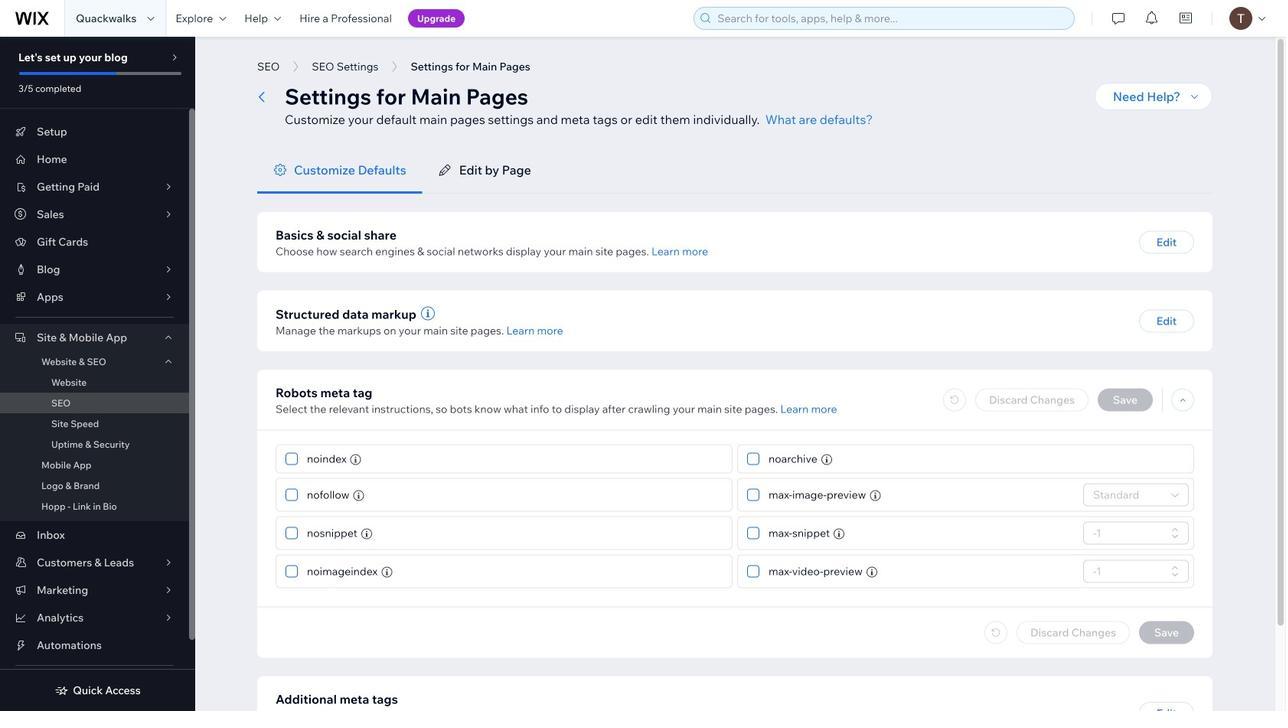 Task type: vqa. For each thing, say whether or not it's contained in the screenshot.
tab list
yes



Task type: describe. For each thing, give the bounding box(es) containing it.
sidebar element
[[0, 37, 195, 711]]

1 heading from the top
[[276, 226, 397, 244]]

2 heading from the top
[[276, 384, 373, 402]]



Task type: locate. For each thing, give the bounding box(es) containing it.
2 vertical spatial heading
[[276, 690, 398, 709]]

heading
[[276, 226, 397, 244], [276, 384, 373, 402], [276, 690, 398, 709]]

tab list
[[257, 147, 1213, 194]]

1 vertical spatial heading
[[276, 384, 373, 402]]

None field
[[1089, 484, 1167, 506]]

3 heading from the top
[[276, 690, 398, 709]]

0 vertical spatial heading
[[276, 226, 397, 244]]

None checkbox
[[747, 450, 760, 468], [286, 486, 298, 504], [747, 486, 760, 504], [286, 524, 298, 543], [747, 450, 760, 468], [286, 486, 298, 504], [747, 486, 760, 504], [286, 524, 298, 543]]

None text field
[[1089, 523, 1167, 544], [1089, 561, 1167, 582], [1089, 523, 1167, 544], [1089, 561, 1167, 582]]

Search for tools, apps, help & more... field
[[713, 8, 1070, 29]]

None checkbox
[[286, 450, 298, 468], [747, 524, 760, 543], [286, 563, 298, 581], [747, 563, 760, 581], [286, 450, 298, 468], [747, 524, 760, 543], [286, 563, 298, 581], [747, 563, 760, 581]]



